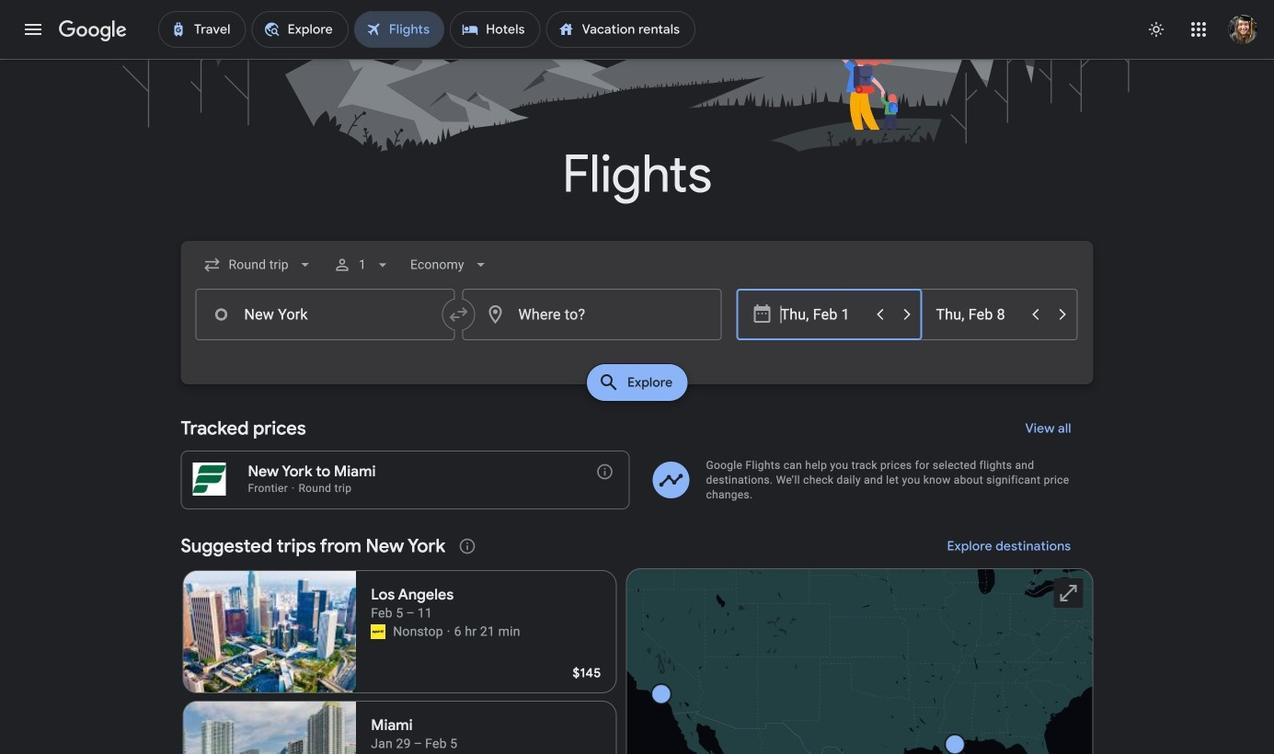 Task type: vqa. For each thing, say whether or not it's contained in the screenshot.
the bottom km
no



Task type: locate. For each thing, give the bounding box(es) containing it.
suggested trips from new york region
[[181, 524, 1094, 755]]

Where to? text field
[[462, 289, 722, 340]]

tracked prices region
[[181, 407, 1094, 510]]

 image
[[447, 623, 451, 641]]

main menu image
[[22, 18, 44, 40]]

145 US dollars text field
[[573, 665, 601, 682]]

None text field
[[196, 289, 455, 340]]

 image inside suggested trips from new york region
[[447, 623, 451, 641]]

None field
[[196, 248, 322, 282], [403, 248, 497, 282], [196, 248, 322, 282], [403, 248, 497, 282]]



Task type: describe. For each thing, give the bounding box(es) containing it.
Return text field
[[936, 290, 1021, 340]]

Departure text field
[[781, 290, 865, 340]]

Flight search field
[[166, 241, 1108, 407]]

spirit image
[[371, 625, 386, 639]]

more info image
[[596, 463, 614, 481]]

change appearance image
[[1135, 7, 1179, 52]]

More info text field
[[596, 463, 614, 486]]



